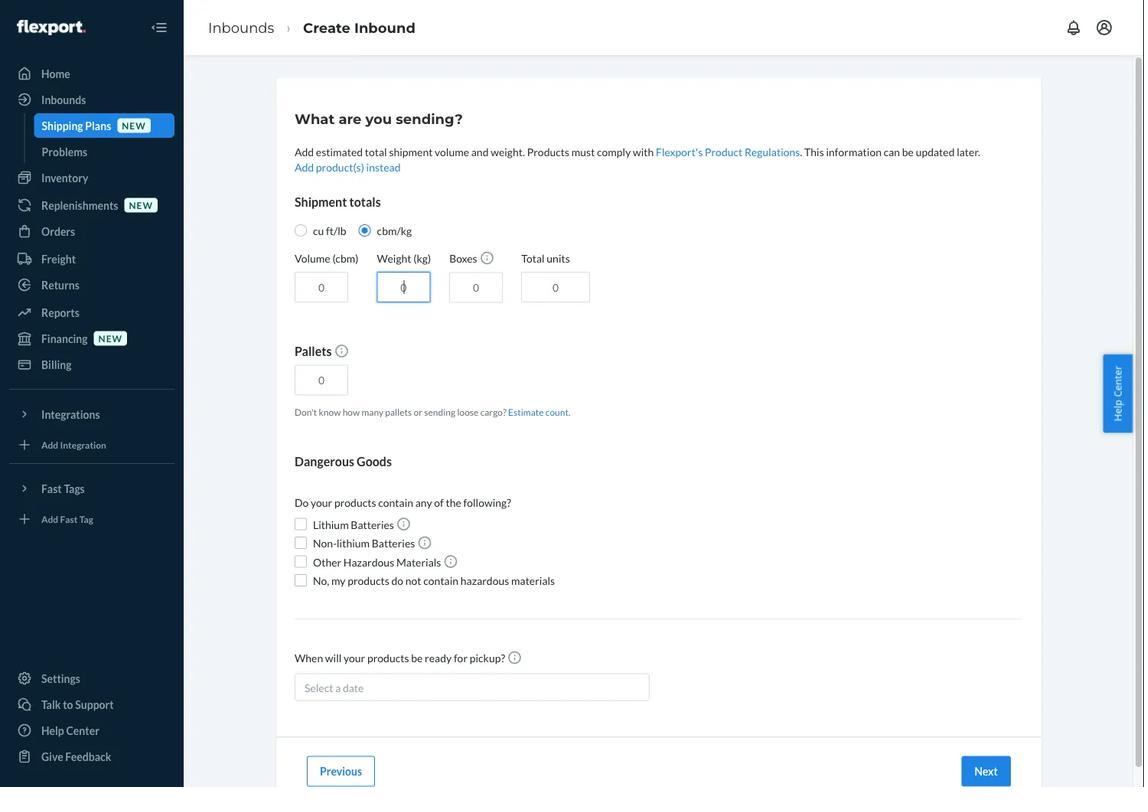 Task type: vqa. For each thing, say whether or not it's contained in the screenshot.
COUNT.
no



Task type: locate. For each thing, give the bounding box(es) containing it.
None checkbox
[[295, 537, 307, 549], [295, 574, 307, 586], [295, 537, 307, 549], [295, 574, 307, 586]]

0 text field for pallets
[[295, 365, 348, 395]]

0 horizontal spatial .
[[569, 406, 571, 417]]

hazardous
[[344, 555, 394, 568]]

date
[[343, 681, 364, 694]]

products for contain
[[335, 496, 376, 509]]

or
[[414, 406, 423, 417]]

0 vertical spatial center
[[1111, 366, 1125, 397]]

estimate
[[508, 406, 544, 417]]

new
[[122, 120, 146, 131], [129, 199, 153, 211], [98, 333, 123, 344]]

products up "lithium batteries" in the left of the page
[[335, 496, 376, 509]]

1 vertical spatial products
[[348, 574, 390, 587]]

0 text field down weight (kg)
[[377, 272, 431, 303]]

1 horizontal spatial be
[[903, 145, 914, 158]]

of
[[434, 496, 444, 509]]

total
[[522, 252, 545, 265]]

None radio
[[359, 224, 371, 236]]

1 horizontal spatial contain
[[424, 574, 459, 587]]

totals
[[349, 194, 381, 209]]

fast
[[41, 482, 62, 495], [60, 513, 78, 524]]

ft/lb
[[326, 224, 347, 237]]

0 horizontal spatial inbounds
[[41, 93, 86, 106]]

help
[[1111, 400, 1125, 421], [41, 724, 64, 737]]

0 vertical spatial fast
[[41, 482, 62, 495]]

new up orders link
[[129, 199, 153, 211]]

help inside button
[[1111, 400, 1125, 421]]

later.
[[957, 145, 981, 158]]

(cbm)
[[333, 252, 359, 265]]

for
[[454, 651, 468, 664]]

0 text field down volume (cbm) on the top left of page
[[295, 272, 348, 303]]

shipment totals
[[295, 194, 381, 209]]

give feedback
[[41, 750, 111, 763]]

1 vertical spatial inbounds link
[[9, 87, 175, 112]]

do
[[392, 574, 404, 587]]

add integration link
[[9, 433, 175, 457]]

0 text field down boxes on the left top
[[450, 272, 503, 303]]

1 vertical spatial new
[[129, 199, 153, 211]]

volume
[[295, 252, 331, 265]]

new down reports link
[[98, 333, 123, 344]]

1 horizontal spatial inbounds
[[208, 19, 274, 36]]

add down 'fast tags'
[[41, 513, 58, 524]]

tag
[[79, 513, 93, 524]]

add left the integration
[[41, 439, 58, 450]]

plans
[[85, 119, 111, 132]]

contain left any
[[378, 496, 413, 509]]

0 horizontal spatial be
[[411, 651, 423, 664]]

new for shipping plans
[[122, 120, 146, 131]]

0 horizontal spatial contain
[[378, 496, 413, 509]]

0 text field
[[295, 272, 348, 303], [377, 272, 431, 303], [450, 272, 503, 303], [295, 365, 348, 395]]

0 vertical spatial products
[[335, 496, 376, 509]]

None checkbox
[[295, 518, 307, 530], [295, 556, 307, 568], [295, 518, 307, 530], [295, 556, 307, 568]]

0 text field down pallets
[[295, 365, 348, 395]]

batteries up non-lithium batteries
[[351, 518, 394, 531]]

products left ready
[[367, 651, 409, 664]]

add
[[295, 145, 314, 158], [295, 160, 314, 173], [41, 439, 58, 450], [41, 513, 58, 524]]

talk to support button
[[9, 692, 175, 717]]

1 vertical spatial help center
[[41, 724, 99, 737]]

what are you sending?
[[295, 110, 463, 127]]

be left ready
[[411, 651, 423, 664]]

shipping
[[42, 119, 83, 132]]

None radio
[[295, 224, 307, 236]]

0 vertical spatial help center
[[1111, 366, 1125, 421]]

0 vertical spatial inbounds link
[[208, 19, 274, 36]]

financing
[[41, 332, 88, 345]]

inventory link
[[9, 165, 175, 190]]

cu ft/lb
[[313, 224, 347, 237]]

fast tags button
[[9, 476, 175, 501]]

be inside add estimated total shipment volume and weight. products must comply with flexport's product regulations . this information can be updated later. add product(s) instead
[[903, 145, 914, 158]]

contain right not on the left bottom of page
[[424, 574, 459, 587]]

don't
[[295, 406, 317, 417]]

replenishments
[[41, 199, 118, 212]]

integration
[[60, 439, 106, 450]]

0 horizontal spatial your
[[311, 496, 332, 509]]

previous
[[320, 765, 362, 778]]

problems link
[[34, 139, 175, 164]]

products
[[335, 496, 376, 509], [348, 574, 390, 587], [367, 651, 409, 664]]

new right the plans
[[122, 120, 146, 131]]

volume (cbm)
[[295, 252, 359, 265]]

boxes
[[450, 252, 480, 265]]

0 vertical spatial contain
[[378, 496, 413, 509]]

talk
[[41, 698, 61, 711]]

1 vertical spatial your
[[344, 651, 365, 664]]

will
[[325, 651, 342, 664]]

0 horizontal spatial help center
[[41, 724, 99, 737]]

2 vertical spatial new
[[98, 333, 123, 344]]

1 vertical spatial .
[[569, 406, 571, 417]]

this
[[805, 145, 824, 158]]

returns link
[[9, 273, 175, 297]]

products for do
[[348, 574, 390, 587]]

many
[[362, 406, 384, 417]]

1 horizontal spatial help
[[1111, 400, 1125, 421]]

1 horizontal spatial .
[[800, 145, 803, 158]]

0 vertical spatial help
[[1111, 400, 1125, 421]]

pickup?
[[470, 651, 505, 664]]

weight.
[[491, 145, 525, 158]]

returns
[[41, 278, 79, 291]]

add fast tag
[[41, 513, 93, 524]]

fast left "tags"
[[41, 482, 62, 495]]

contain
[[378, 496, 413, 509], [424, 574, 459, 587]]

create inbound link
[[303, 19, 416, 36]]

add down what
[[295, 145, 314, 158]]

0 vertical spatial batteries
[[351, 518, 394, 531]]

open account menu image
[[1096, 18, 1114, 37]]

0 vertical spatial .
[[800, 145, 803, 158]]

settings
[[41, 672, 80, 685]]

next button
[[962, 756, 1011, 787]]

. left this
[[800, 145, 803, 158]]

products down hazardous
[[348, 574, 390, 587]]

1 vertical spatial center
[[66, 724, 99, 737]]

your right "do"
[[311, 496, 332, 509]]

regulations
[[745, 145, 800, 158]]

(kg)
[[414, 252, 431, 265]]

1 vertical spatial help
[[41, 724, 64, 737]]

freight link
[[9, 247, 175, 271]]

talk to support
[[41, 698, 114, 711]]

. right estimate
[[569, 406, 571, 417]]

inbounds link
[[208, 19, 274, 36], [9, 87, 175, 112]]

previous button
[[307, 756, 375, 787]]

1 horizontal spatial inbounds link
[[208, 19, 274, 36]]

breadcrumbs navigation
[[196, 5, 428, 50]]

billing link
[[9, 352, 175, 377]]

.
[[800, 145, 803, 158], [569, 406, 571, 417]]

your
[[311, 496, 332, 509], [344, 651, 365, 664]]

1 horizontal spatial center
[[1111, 366, 1125, 397]]

. inside add estimated total shipment volume and weight. products must comply with flexport's product regulations . this information can be updated later. add product(s) instead
[[800, 145, 803, 158]]

center
[[1111, 366, 1125, 397], [66, 724, 99, 737]]

what
[[295, 110, 335, 127]]

0 vertical spatial be
[[903, 145, 914, 158]]

batteries up other hazardous materials
[[372, 537, 415, 550]]

1 horizontal spatial your
[[344, 651, 365, 664]]

you
[[366, 110, 392, 127]]

1 vertical spatial be
[[411, 651, 423, 664]]

0 vertical spatial new
[[122, 120, 146, 131]]

non-
[[313, 537, 337, 550]]

be right can
[[903, 145, 914, 158]]

new for replenishments
[[129, 199, 153, 211]]

select a date
[[305, 681, 364, 694]]

fast left tag
[[60, 513, 78, 524]]

can
[[884, 145, 900, 158]]

inbounds inside breadcrumbs navigation
[[208, 19, 274, 36]]

1 vertical spatial fast
[[60, 513, 78, 524]]

0 vertical spatial inbounds
[[208, 19, 274, 36]]

count
[[546, 406, 569, 417]]

inventory
[[41, 171, 88, 184]]

be
[[903, 145, 914, 158], [411, 651, 423, 664]]

hazardous
[[461, 574, 509, 587]]

support
[[75, 698, 114, 711]]

0 vertical spatial your
[[311, 496, 332, 509]]

shipment
[[389, 145, 433, 158]]

1 horizontal spatial help center
[[1111, 366, 1125, 421]]

with
[[633, 145, 654, 158]]

your right will
[[344, 651, 365, 664]]



Task type: describe. For each thing, give the bounding box(es) containing it.
no,
[[313, 574, 329, 587]]

add for add estimated total shipment volume and weight. products must comply with flexport's product regulations . this information can be updated later. add product(s) instead
[[295, 145, 314, 158]]

give
[[41, 750, 63, 763]]

total units
[[522, 252, 570, 265]]

product(s)
[[316, 160, 364, 173]]

next
[[975, 765, 998, 778]]

a
[[335, 681, 341, 694]]

know
[[319, 406, 341, 417]]

create
[[303, 19, 351, 36]]

0 text field
[[522, 272, 590, 303]]

orders link
[[9, 219, 175, 243]]

are
[[339, 110, 362, 127]]

home link
[[9, 61, 175, 86]]

and
[[471, 145, 489, 158]]

shipping plans
[[42, 119, 111, 132]]

add fast tag link
[[9, 507, 175, 531]]

0 text field for boxes
[[450, 272, 503, 303]]

comply
[[597, 145, 631, 158]]

do your products contain any of the following?
[[295, 496, 511, 509]]

flexport logo image
[[17, 20, 86, 35]]

add integration
[[41, 439, 106, 450]]

tags
[[64, 482, 85, 495]]

weight
[[377, 252, 412, 265]]

any
[[416, 496, 432, 509]]

no, my products do not contain hazardous materials
[[313, 574, 555, 587]]

reports link
[[9, 300, 175, 325]]

when
[[295, 651, 323, 664]]

pallets
[[385, 406, 412, 417]]

flexport's
[[656, 145, 703, 158]]

dangerous
[[295, 454, 354, 469]]

volume
[[435, 145, 469, 158]]

do
[[295, 496, 309, 509]]

sending?
[[396, 110, 463, 127]]

0 horizontal spatial help
[[41, 724, 64, 737]]

loose
[[457, 406, 479, 417]]

product
[[705, 145, 743, 158]]

following?
[[464, 496, 511, 509]]

reports
[[41, 306, 79, 319]]

center inside button
[[1111, 366, 1125, 397]]

add for add integration
[[41, 439, 58, 450]]

instead
[[366, 160, 401, 173]]

add for add fast tag
[[41, 513, 58, 524]]

cu
[[313, 224, 324, 237]]

0 horizontal spatial inbounds link
[[9, 87, 175, 112]]

create inbound
[[303, 19, 416, 36]]

1 vertical spatial inbounds
[[41, 93, 86, 106]]

help center button
[[1104, 354, 1133, 433]]

how
[[343, 406, 360, 417]]

flexport's product regulations button
[[656, 144, 800, 159]]

billing
[[41, 358, 72, 371]]

total
[[365, 145, 387, 158]]

materials
[[397, 555, 441, 568]]

1 vertical spatial batteries
[[372, 537, 415, 550]]

units
[[547, 252, 570, 265]]

problems
[[42, 145, 87, 158]]

to
[[63, 698, 73, 711]]

open notifications image
[[1065, 18, 1083, 37]]

add estimated total shipment volume and weight. products must comply with flexport's product regulations . this information can be updated later. add product(s) instead
[[295, 145, 981, 173]]

fast tags
[[41, 482, 85, 495]]

close navigation image
[[150, 18, 168, 37]]

add left product(s)
[[295, 160, 314, 173]]

other
[[313, 555, 342, 568]]

don't know how many pallets or sending loose cargo? estimate count .
[[295, 406, 571, 417]]

integrations
[[41, 408, 100, 421]]

0 text field for volume (cbm)
[[295, 272, 348, 303]]

0 text field for weight (kg)
[[377, 272, 431, 303]]

dangerous goods
[[295, 454, 392, 469]]

0 horizontal spatial center
[[66, 724, 99, 737]]

when will your products be ready for pickup?
[[295, 651, 507, 664]]

new for financing
[[98, 333, 123, 344]]

weight (kg)
[[377, 252, 431, 265]]

home
[[41, 67, 70, 80]]

feedback
[[65, 750, 111, 763]]

materials
[[511, 574, 555, 587]]

the
[[446, 496, 462, 509]]

not
[[406, 574, 422, 587]]

1 vertical spatial contain
[[424, 574, 459, 587]]

pallets
[[295, 343, 334, 358]]

add product(s) instead button
[[295, 159, 401, 175]]

integrations button
[[9, 402, 175, 426]]

estimate count button
[[508, 405, 569, 418]]

help center inside button
[[1111, 366, 1125, 421]]

give feedback button
[[9, 744, 175, 769]]

information
[[826, 145, 882, 158]]

fast inside dropdown button
[[41, 482, 62, 495]]

2 vertical spatial products
[[367, 651, 409, 664]]

must
[[572, 145, 595, 158]]

lithium
[[313, 518, 349, 531]]

cbm/kg
[[377, 224, 412, 237]]

goods
[[357, 454, 392, 469]]

orders
[[41, 225, 75, 238]]

lithium
[[337, 537, 370, 550]]



